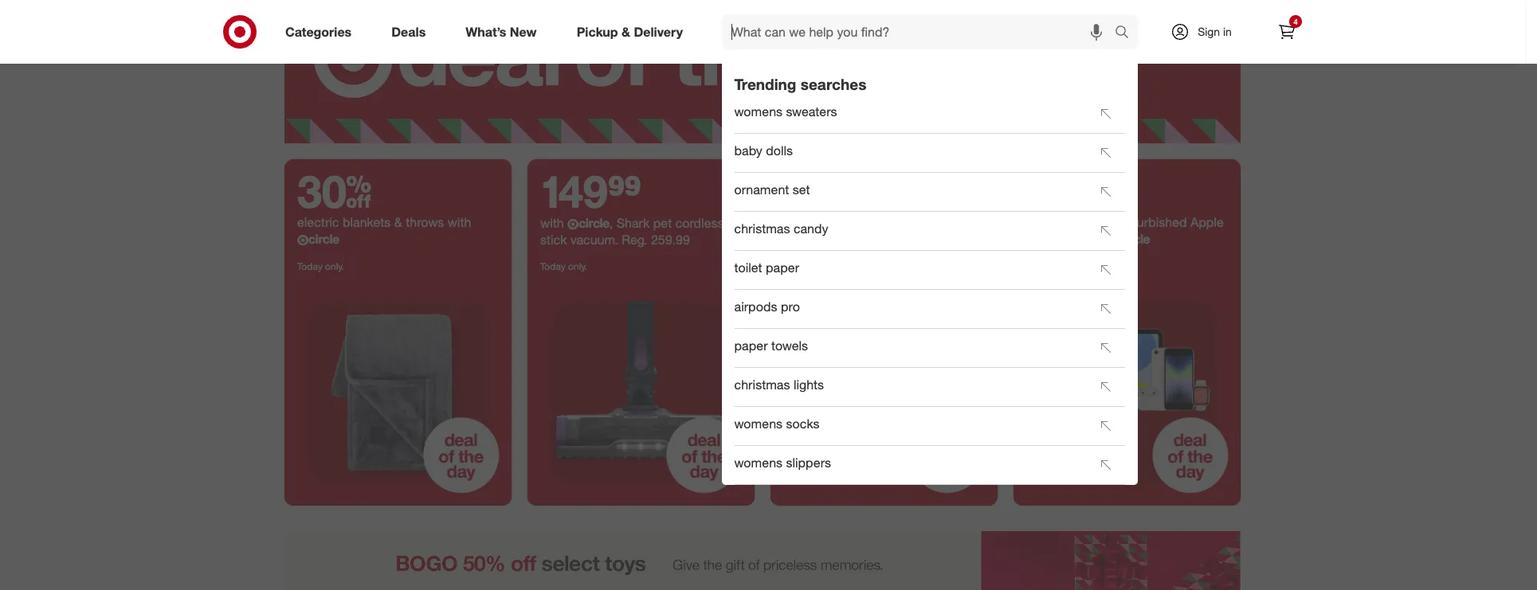 Task type: vqa. For each thing, say whether or not it's contained in the screenshot.
the ornament set
yes



Task type: locate. For each thing, give the bounding box(es) containing it.
christmas candy
[[735, 221, 829, 237]]

3 womens from the top
[[735, 455, 783, 471]]

with inside the 30 electric blankets & throws with circle
[[448, 215, 471, 231]]

christmas
[[735, 221, 790, 237], [735, 377, 790, 393]]

0 vertical spatial paper
[[766, 260, 800, 276]]

,
[[609, 215, 613, 231]]

259.99
[[651, 232, 690, 248]]

for free & score new deals every day. preview the deals
[[987, 20, 1201, 84]]

2 horizontal spatial &
[[1164, 20, 1175, 41]]

today only. for 30 hot wheels track sets with
[[783, 245, 830, 257]]

toilet paper link
[[735, 253, 1087, 288]]

womens down "trending" on the top
[[735, 104, 783, 120]]

womens slippers
[[735, 455, 831, 471]]

christmas for christmas lights
[[735, 377, 790, 393]]

only. right online
[[1106, 261, 1125, 273]]

2 womens from the top
[[735, 416, 783, 432]]

circle down "electric"
[[308, 231, 339, 247]]

with inside 30 hot wheels track sets with
[[912, 215, 936, 231]]

today only. for 30 electric blankets & throws with circle
[[297, 261, 344, 273]]

0 vertical spatial womens
[[735, 104, 783, 120]]

0 horizontal spatial today only.
[[297, 261, 344, 273]]

paper
[[766, 260, 800, 276], [735, 338, 768, 354]]

today down products
[[1026, 261, 1052, 273]]

2 christmas from the top
[[735, 377, 790, 393]]

for
[[1102, 20, 1123, 41]]

target deal of the day image
[[284, 0, 1241, 144], [284, 279, 512, 506], [527, 279, 755, 506], [771, 279, 998, 506], [1014, 279, 1241, 506]]

30 inside 30 hot wheels track sets with
[[783, 164, 858, 219]]

deals right the
[[1091, 63, 1136, 84]]

target deal of the day image for target certified refurbished apple products with
[[1014, 279, 1241, 506]]

paper left towels in the right of the page
[[735, 338, 768, 354]]

only. for target certified refurbished apple products with
[[1054, 261, 1073, 273]]

paper towels link
[[735, 331, 1087, 366]]

today for with
[[540, 261, 566, 273]]

paper right toilet
[[766, 260, 800, 276]]

sets
[[885, 215, 909, 231]]

ornament set
[[735, 182, 810, 198]]

with inside target certified refurbished apple products with
[[1081, 231, 1104, 247]]

with right sets on the right of the page
[[912, 215, 936, 231]]

tm
[[1087, 31, 1097, 39]]

& right pickup
[[622, 24, 630, 40]]

0 horizontal spatial &
[[394, 215, 402, 231]]

womens
[[735, 104, 783, 120], [735, 416, 783, 432], [735, 455, 783, 471]]

with right the "throws"
[[448, 215, 471, 231]]

2 30 from the left
[[783, 164, 858, 219]]

today only. down stick
[[540, 261, 587, 273]]

& left the "throws"
[[394, 215, 402, 231]]

1 horizontal spatial circle
[[578, 215, 609, 231]]

circle down refurbished
[[1119, 231, 1150, 247]]

today down stick
[[540, 261, 566, 273]]

only. left online
[[1054, 261, 1073, 273]]

today
[[783, 245, 809, 257], [297, 261, 323, 273], [540, 261, 566, 273], [1026, 261, 1052, 273]]

slippers
[[786, 455, 831, 471]]

2 vertical spatial womens
[[735, 455, 783, 471]]

only. for with
[[568, 261, 587, 273]]

1 womens from the top
[[735, 104, 783, 120]]

circle up vacuum.
[[578, 215, 609, 231]]

with
[[448, 215, 471, 231], [540, 215, 567, 231], [912, 215, 936, 231], [1081, 231, 1104, 247]]

day.
[[1170, 41, 1201, 63]]

stick
[[540, 232, 567, 248]]

0 horizontal spatial 30
[[297, 164, 372, 219]]

candy
[[794, 221, 829, 237]]

womens sweaters link
[[735, 97, 1087, 132]]

search
[[1108, 25, 1146, 41]]

what's
[[466, 24, 506, 40]]

womens down the womens socks
[[735, 455, 783, 471]]

with for target certified refurbished apple products with
[[1081, 231, 1104, 247]]

circle for with
[[578, 215, 609, 231]]

reg.
[[622, 232, 647, 248]]

only.
[[811, 245, 830, 257], [325, 261, 344, 273], [568, 261, 587, 273], [1054, 261, 1073, 273], [1106, 261, 1125, 273]]

certified
[[1065, 215, 1114, 231]]

1 30 from the left
[[297, 164, 372, 219]]

1 horizontal spatial 30
[[783, 164, 858, 219]]

christmas down ornament
[[735, 221, 790, 237]]

baby
[[735, 143, 763, 159]]

toilet paper
[[735, 260, 800, 276]]

0 vertical spatial christmas
[[735, 221, 790, 237]]

womens for womens sweaters
[[735, 104, 783, 120]]

preview
[[987, 63, 1054, 84]]

womens socks
[[735, 416, 820, 432]]

today only. down "electric"
[[297, 261, 344, 273]]

vacuum.
[[570, 232, 618, 248]]

deals down tm
[[1074, 41, 1117, 63]]

30 inside the 30 electric blankets & throws with circle
[[297, 164, 372, 219]]

delivery
[[634, 24, 683, 40]]

& inside the 30 electric blankets & throws with circle
[[394, 215, 402, 231]]

1 horizontal spatial today only.
[[540, 261, 587, 273]]

today only.
[[783, 245, 830, 257], [297, 261, 344, 273], [540, 261, 587, 273]]

throws
[[406, 215, 444, 231]]

&
[[1164, 20, 1175, 41], [622, 24, 630, 40], [394, 215, 402, 231]]

christmas down paper towels
[[735, 377, 790, 393]]

1 horizontal spatial &
[[622, 24, 630, 40]]

refurbished
[[1118, 215, 1187, 231]]

womens sweaters
[[735, 104, 837, 120]]

online
[[1076, 261, 1103, 273]]

deals
[[1074, 41, 1117, 63], [1091, 63, 1136, 84]]

2 horizontal spatial circle
[[1119, 231, 1150, 247]]

categories link
[[272, 14, 371, 49]]

1 vertical spatial womens
[[735, 416, 783, 432]]

hot
[[783, 215, 804, 231]]

advertisement region
[[284, 532, 1241, 590]]

with down certified on the top right of page
[[1081, 231, 1104, 247]]

pro
[[781, 299, 800, 315]]

trending searches
[[735, 75, 867, 93]]

30
[[297, 164, 372, 219], [783, 164, 858, 219]]

sign in
[[1198, 25, 1232, 38]]

airpods pro
[[735, 299, 800, 315]]

30 for 30 hot wheels track sets with
[[783, 164, 858, 219]]

& inside the for free & score new deals every day. preview the deals
[[1164, 20, 1175, 41]]

womens down christmas lights
[[735, 416, 783, 432]]

today down "electric"
[[297, 261, 323, 273]]

shark
[[617, 215, 650, 231]]

today only. down candy
[[783, 245, 830, 257]]

circle
[[578, 215, 609, 231], [308, 231, 339, 247], [1119, 231, 1150, 247]]

1 vertical spatial christmas
[[735, 377, 790, 393]]

only. down "electric"
[[325, 261, 344, 273]]

womens for womens socks
[[735, 416, 783, 432]]

only. down candy
[[811, 245, 830, 257]]

socks
[[786, 416, 820, 432]]

ornament
[[735, 182, 790, 198]]

2 horizontal spatial today only.
[[783, 245, 830, 257]]

only. down vacuum.
[[568, 261, 587, 273]]

0 horizontal spatial circle
[[308, 231, 339, 247]]

searches
[[801, 75, 867, 93]]

pickup & delivery link
[[563, 14, 703, 49]]

paper towels
[[735, 338, 808, 354]]

target
[[1026, 215, 1061, 231]]

1 christmas from the top
[[735, 221, 790, 237]]

& right free
[[1164, 20, 1175, 41]]

blankets
[[343, 215, 391, 231]]



Task type: describe. For each thing, give the bounding box(es) containing it.
wheels
[[807, 215, 850, 231]]

30 electric blankets & throws with circle
[[297, 164, 471, 247]]

today only. online only.
[[1026, 261, 1125, 273]]

pet
[[653, 215, 672, 231]]

30 hot wheels track sets with
[[783, 164, 939, 231]]

99
[[608, 164, 641, 219]]

target deal of the day image for with
[[527, 279, 755, 506]]

products
[[1026, 231, 1077, 247]]

cordless
[[675, 215, 724, 231]]

christmas candy link
[[735, 214, 1087, 249]]

lights
[[794, 377, 824, 393]]

track
[[853, 215, 881, 231]]

today down christmas candy
[[783, 245, 809, 257]]

the
[[1059, 63, 1086, 84]]

in
[[1223, 25, 1232, 38]]

womens socks link
[[735, 409, 1087, 444]]

christmas for christmas candy
[[735, 221, 790, 237]]

today for target certified refurbished apple products with
[[1026, 261, 1052, 273]]

score
[[987, 41, 1031, 63]]

airpods pro link
[[735, 292, 1087, 327]]

electric
[[297, 215, 339, 231]]

what's new
[[466, 24, 537, 40]]

149 99
[[540, 164, 641, 219]]

trending
[[735, 75, 797, 93]]

4 link
[[1269, 14, 1304, 49]]

4
[[1293, 17, 1298, 26]]

sweaters
[[786, 104, 837, 120]]

pickup & delivery
[[577, 24, 683, 40]]

sign in link
[[1157, 14, 1257, 49]]

every
[[1122, 41, 1165, 63]]

free
[[1128, 20, 1159, 41]]

with for 30 electric blankets & throws with circle
[[448, 215, 471, 231]]

1 vertical spatial paper
[[735, 338, 768, 354]]

what's new link
[[452, 14, 557, 49]]

20
[[1026, 164, 1101, 219]]

What can we help you find? suggestions appear below search field
[[722, 14, 1119, 49]]

pickup
[[577, 24, 618, 40]]

toilet
[[735, 260, 763, 276]]

deals link
[[378, 14, 446, 49]]

new
[[510, 24, 537, 40]]

baby dolls link
[[735, 136, 1087, 171]]

target deal of the day image for electric blankets & throws with
[[284, 279, 512, 506]]

circle for target certified refurbished apple products with
[[1119, 231, 1150, 247]]

womens for womens slippers
[[735, 455, 783, 471]]

target certified refurbished apple products with
[[1026, 215, 1224, 247]]

deals
[[391, 24, 426, 40]]

new
[[1036, 41, 1069, 63]]

christmas lights link
[[735, 370, 1087, 405]]

today for electric blankets & throws with
[[297, 261, 323, 273]]

christmas lights
[[735, 377, 824, 393]]

categories
[[285, 24, 352, 40]]

only. for electric blankets & throws with
[[325, 261, 344, 273]]

with up stick
[[540, 215, 567, 231]]

set
[[793, 182, 810, 198]]

apple
[[1190, 215, 1224, 231]]

dolls
[[766, 143, 793, 159]]

towels
[[772, 338, 808, 354]]

with for 30 hot wheels track sets with
[[912, 215, 936, 231]]

ornament set link
[[735, 175, 1087, 210]]

circle inside the 30 electric blankets & throws with circle
[[308, 231, 339, 247]]

30 for 30 electric blankets & throws with circle
[[297, 164, 372, 219]]

sign
[[1198, 25, 1220, 38]]

baby dolls
[[735, 143, 793, 159]]

, shark pet cordless stick vacuum. reg. 259.99
[[540, 215, 724, 248]]

womens slippers link
[[735, 448, 1087, 483]]

search button
[[1108, 14, 1146, 53]]

149
[[540, 164, 608, 219]]

airpods
[[735, 299, 778, 315]]



